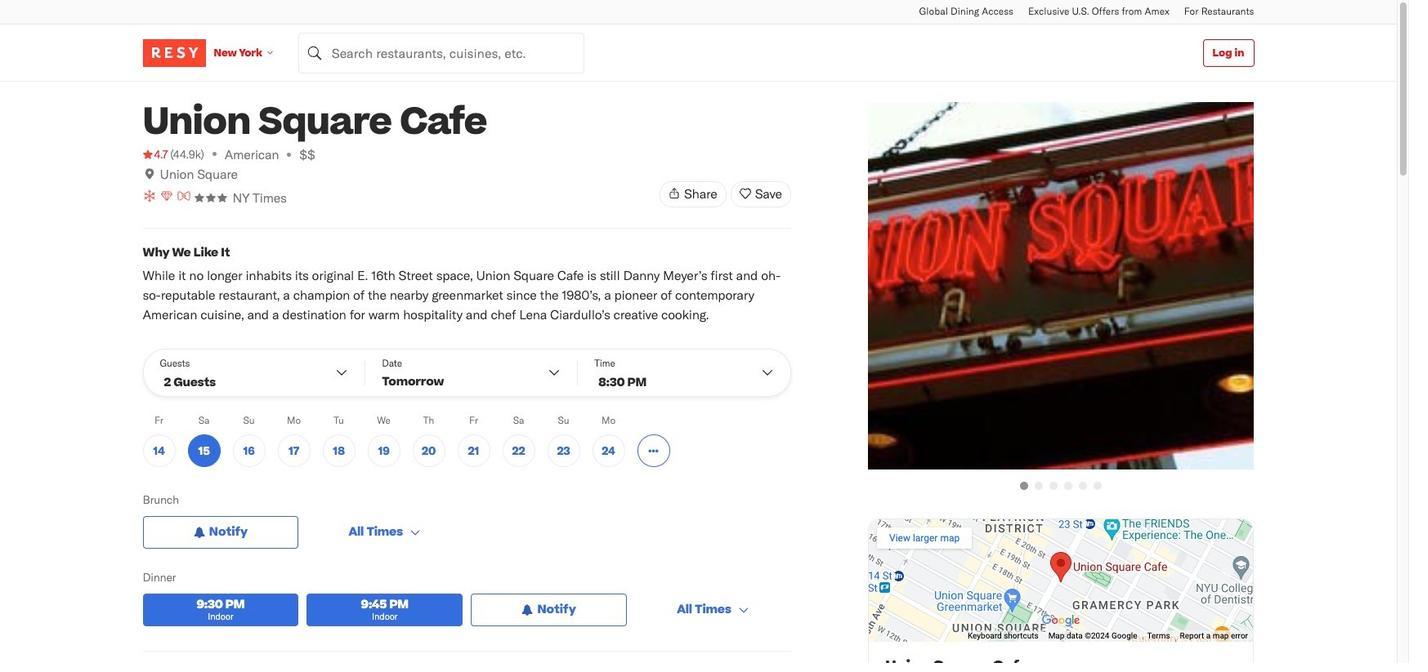 Task type: describe. For each thing, give the bounding box(es) containing it.
4.7 out of 5 stars image
[[143, 146, 168, 163]]



Task type: locate. For each thing, give the bounding box(es) containing it.
3.0 out of 3 stars image
[[194, 193, 228, 203]]

Search restaurants, cuisines, etc. text field
[[298, 32, 584, 73]]

None field
[[298, 32, 584, 73]]



Task type: vqa. For each thing, say whether or not it's contained in the screenshot.
3.0 out of 3 stars icon
yes



